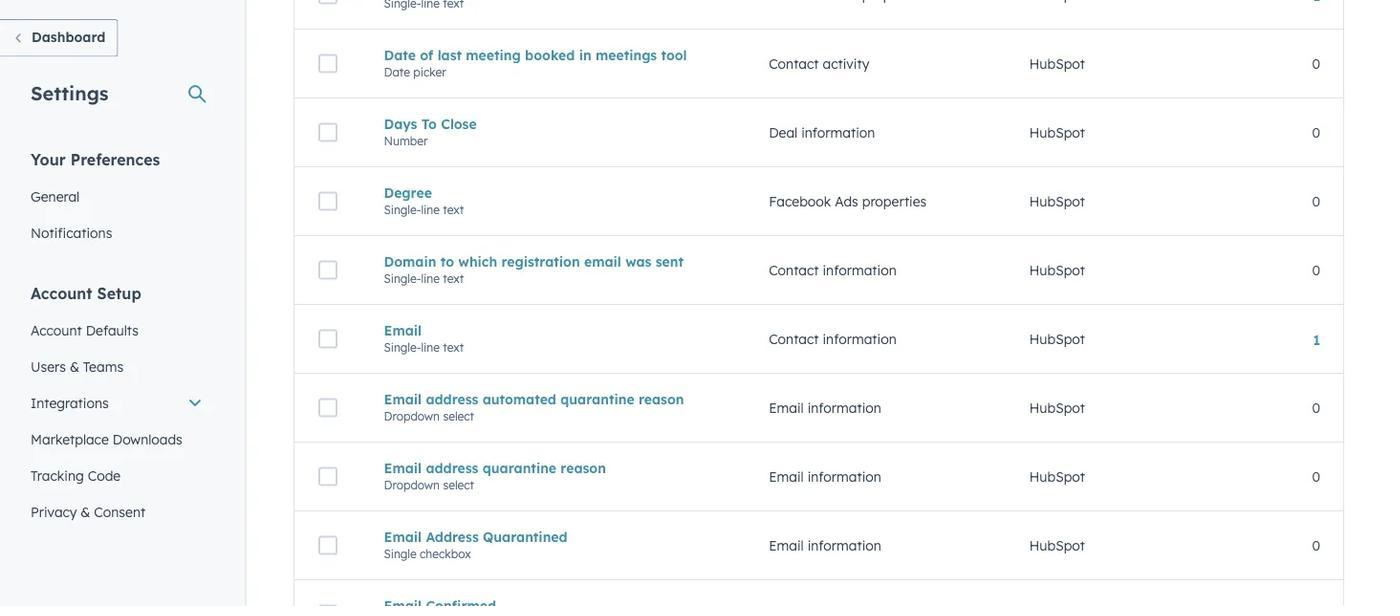 Task type: locate. For each thing, give the bounding box(es) containing it.
email
[[584, 253, 621, 270]]

1 email information from the top
[[769, 399, 882, 416]]

1 vertical spatial quarantine
[[483, 460, 557, 476]]

3 hubspot from the top
[[1030, 193, 1085, 210]]

quarantine inside the email address automated quarantine reason dropdown select
[[561, 391, 635, 408]]

1 horizontal spatial reason
[[639, 391, 684, 408]]

1 contact information from the top
[[769, 262, 897, 279]]

your preferences element
[[19, 149, 214, 251]]

2 email information from the top
[[769, 468, 882, 485]]

degree
[[384, 184, 432, 201]]

1 vertical spatial date
[[384, 65, 410, 79]]

single- inside the email single-line text
[[384, 340, 421, 355]]

3 contact from the top
[[769, 331, 819, 347]]

date
[[384, 47, 416, 63], [384, 65, 410, 79]]

2 vertical spatial single-
[[384, 340, 421, 355]]

1 vertical spatial email information
[[769, 468, 882, 485]]

email
[[384, 322, 422, 339], [384, 391, 422, 408], [769, 399, 804, 416], [384, 460, 422, 476], [769, 468, 804, 485], [384, 529, 422, 545], [769, 537, 804, 554]]

2 line from the top
[[421, 271, 440, 286]]

2 hubspot from the top
[[1030, 124, 1085, 141]]

3 email information from the top
[[769, 537, 882, 554]]

1 horizontal spatial &
[[81, 503, 90, 520]]

4 hubspot from the top
[[1030, 262, 1085, 279]]

2 select from the top
[[443, 478, 474, 492]]

quarantine right the automated
[[561, 391, 635, 408]]

email address quarantine reason dropdown select
[[384, 460, 606, 492]]

0 vertical spatial line
[[421, 202, 440, 217]]

quarantine down the email address automated quarantine reason dropdown select
[[483, 460, 557, 476]]

1 account from the top
[[31, 284, 92, 303]]

1 select from the top
[[443, 409, 474, 423]]

address
[[426, 391, 479, 408], [426, 460, 479, 476]]

email address quarantined single checkbox
[[384, 529, 568, 561]]

2 dropdown from the top
[[384, 478, 440, 492]]

0 horizontal spatial &
[[70, 358, 79, 375]]

automated
[[483, 391, 556, 408]]

account defaults
[[31, 322, 139, 339]]

dropdown up address at the bottom of the page
[[384, 478, 440, 492]]

email address quarantined button
[[384, 529, 723, 545]]

2 address from the top
[[426, 460, 479, 476]]

1 vertical spatial text
[[443, 271, 464, 286]]

domain to which registration email was sent single-line text
[[384, 253, 684, 286]]

single-
[[384, 202, 421, 217], [384, 271, 421, 286], [384, 340, 421, 355]]

1 line from the top
[[421, 202, 440, 217]]

single- inside domain to which registration email was sent single-line text
[[384, 271, 421, 286]]

date left picker
[[384, 65, 410, 79]]

address inside the email address automated quarantine reason dropdown select
[[426, 391, 479, 408]]

select up address at the bottom of the page
[[443, 478, 474, 492]]

0
[[1312, 55, 1321, 72], [1312, 124, 1321, 141], [1312, 193, 1321, 210], [1312, 262, 1321, 279], [1312, 399, 1321, 416], [1312, 468, 1321, 485], [1312, 537, 1321, 554]]

account up account defaults
[[31, 284, 92, 303]]

1 vertical spatial dropdown
[[384, 478, 440, 492]]

hubspot for domain to which registration email was sent
[[1030, 262, 1085, 279]]

1 vertical spatial contact information
[[769, 331, 897, 347]]

2 account from the top
[[31, 322, 82, 339]]

domain to which registration email was sent button
[[384, 253, 723, 270]]

4 0 from the top
[[1312, 262, 1321, 279]]

6 0 from the top
[[1312, 468, 1321, 485]]

downloads
[[113, 431, 182, 448]]

1 vertical spatial reason
[[561, 460, 606, 476]]

0 for booked
[[1312, 55, 1321, 72]]

0 vertical spatial account
[[31, 284, 92, 303]]

dropdown
[[384, 409, 440, 423], [384, 478, 440, 492]]

text
[[443, 202, 464, 217], [443, 271, 464, 286], [443, 340, 464, 355]]

0 horizontal spatial reason
[[561, 460, 606, 476]]

2 text from the top
[[443, 271, 464, 286]]

single- inside degree single-line text
[[384, 202, 421, 217]]

text inside the email single-line text
[[443, 340, 464, 355]]

2 contact from the top
[[769, 262, 819, 279]]

contact for meetings
[[769, 55, 819, 72]]

to
[[421, 115, 437, 132]]

in
[[579, 47, 592, 63]]

7 hubspot from the top
[[1030, 468, 1085, 485]]

single- for degree
[[384, 202, 421, 217]]

1 hubspot from the top
[[1030, 55, 1085, 72]]

contact information
[[769, 262, 897, 279], [769, 331, 897, 347]]

1 contact from the top
[[769, 55, 819, 72]]

text inside degree single-line text
[[443, 202, 464, 217]]

1 dropdown from the top
[[384, 409, 440, 423]]

3 0 from the top
[[1312, 193, 1321, 210]]

select
[[443, 409, 474, 423], [443, 478, 474, 492]]

7 0 from the top
[[1312, 537, 1321, 554]]

deal
[[769, 124, 798, 141]]

hubspot
[[1030, 55, 1085, 72], [1030, 124, 1085, 141], [1030, 193, 1085, 210], [1030, 262, 1085, 279], [1030, 331, 1085, 347], [1030, 399, 1085, 416], [1030, 468, 1085, 485], [1030, 537, 1085, 554]]

date left of
[[384, 47, 416, 63]]

0 vertical spatial quarantine
[[561, 391, 635, 408]]

1 vertical spatial line
[[421, 271, 440, 286]]

your preferences
[[31, 150, 160, 169]]

dropdown inside email address quarantine reason dropdown select
[[384, 478, 440, 492]]

account up users
[[31, 322, 82, 339]]

consent
[[94, 503, 145, 520]]

2 vertical spatial email information
[[769, 537, 882, 554]]

booked
[[525, 47, 575, 63]]

1 vertical spatial select
[[443, 478, 474, 492]]

reason inside the email address automated quarantine reason dropdown select
[[639, 391, 684, 408]]

1 vertical spatial account
[[31, 322, 82, 339]]

email address automated quarantine reason button
[[384, 391, 723, 408]]

1 text from the top
[[443, 202, 464, 217]]

reason
[[639, 391, 684, 408], [561, 460, 606, 476]]

privacy
[[31, 503, 77, 520]]

0 horizontal spatial quarantine
[[483, 460, 557, 476]]

0 vertical spatial dropdown
[[384, 409, 440, 423]]

0 vertical spatial reason
[[639, 391, 684, 408]]

2 vertical spatial contact
[[769, 331, 819, 347]]

2 vertical spatial text
[[443, 340, 464, 355]]

number
[[384, 134, 428, 148]]

line inside degree single-line text
[[421, 202, 440, 217]]

0 vertical spatial email information
[[769, 399, 882, 416]]

1 vertical spatial contact
[[769, 262, 819, 279]]

0 vertical spatial text
[[443, 202, 464, 217]]

0 vertical spatial &
[[70, 358, 79, 375]]

meetings
[[596, 47, 657, 63]]

2 date from the top
[[384, 65, 410, 79]]

0 vertical spatial contact
[[769, 55, 819, 72]]

2 contact information from the top
[[769, 331, 897, 347]]

0 vertical spatial date
[[384, 47, 416, 63]]

5 hubspot from the top
[[1030, 331, 1085, 347]]

2 vertical spatial line
[[421, 340, 440, 355]]

0 vertical spatial address
[[426, 391, 479, 408]]

5 0 from the top
[[1312, 399, 1321, 416]]

which
[[458, 253, 497, 270]]

email information for email address quarantine reason
[[769, 468, 882, 485]]

facebook
[[769, 193, 831, 210]]

select up email address quarantine reason dropdown select
[[443, 409, 474, 423]]

1 vertical spatial &
[[81, 503, 90, 520]]

address down the email single-line text
[[426, 391, 479, 408]]

setup
[[97, 284, 141, 303]]

email information
[[769, 399, 882, 416], [769, 468, 882, 485], [769, 537, 882, 554]]

address inside email address quarantine reason dropdown select
[[426, 460, 479, 476]]

marketplace downloads link
[[19, 421, 214, 458]]

3 line from the top
[[421, 340, 440, 355]]

hubspot for degree
[[1030, 193, 1085, 210]]

& right users
[[70, 358, 79, 375]]

1
[[1313, 331, 1321, 348]]

1 address from the top
[[426, 391, 479, 408]]

dropdown down the email single-line text
[[384, 409, 440, 423]]

6 hubspot from the top
[[1030, 399, 1085, 416]]

quarantine
[[561, 391, 635, 408], [483, 460, 557, 476]]

3 text from the top
[[443, 340, 464, 355]]

address up address at the bottom of the page
[[426, 460, 479, 476]]

text for degree
[[443, 202, 464, 217]]

privacy & consent
[[31, 503, 145, 520]]

select inside email address quarantine reason dropdown select
[[443, 478, 474, 492]]

2 single- from the top
[[384, 271, 421, 286]]

1 0 from the top
[[1312, 55, 1321, 72]]

integrations
[[31, 394, 109, 411]]

1 date from the top
[[384, 47, 416, 63]]

1 single- from the top
[[384, 202, 421, 217]]

defaults
[[86, 322, 139, 339]]

days to close button
[[384, 115, 723, 132]]

0 for reason
[[1312, 399, 1321, 416]]

date of last meeting booked in meetings tool date picker
[[384, 47, 687, 79]]

information for email
[[823, 262, 897, 279]]

contact activity
[[769, 55, 870, 72]]

0 vertical spatial select
[[443, 409, 474, 423]]

close
[[441, 115, 477, 132]]

information
[[802, 124, 875, 141], [823, 262, 897, 279], [823, 331, 897, 347], [808, 399, 882, 416], [808, 468, 882, 485], [808, 537, 882, 554]]

1 button
[[1313, 331, 1321, 348]]

address
[[426, 529, 479, 545]]

email address quarantine reason button
[[384, 460, 723, 476]]

tracking
[[31, 467, 84, 484]]

1 vertical spatial address
[[426, 460, 479, 476]]

&
[[70, 358, 79, 375], [81, 503, 90, 520]]

0 for dropdown
[[1312, 468, 1321, 485]]

line
[[421, 202, 440, 217], [421, 271, 440, 286], [421, 340, 440, 355]]

0 vertical spatial contact information
[[769, 262, 897, 279]]

0 vertical spatial single-
[[384, 202, 421, 217]]

1 horizontal spatial quarantine
[[561, 391, 635, 408]]

line inside the email single-line text
[[421, 340, 440, 355]]

1 vertical spatial single-
[[384, 271, 421, 286]]

email inside the email address automated quarantine reason dropdown select
[[384, 391, 422, 408]]

account
[[31, 284, 92, 303], [31, 322, 82, 339]]

properties
[[862, 193, 927, 210]]

& right privacy
[[81, 503, 90, 520]]

settings
[[31, 81, 109, 105]]

teams
[[83, 358, 123, 375]]

8 hubspot from the top
[[1030, 537, 1085, 554]]

contact
[[769, 55, 819, 72], [769, 262, 819, 279], [769, 331, 819, 347]]

3 single- from the top
[[384, 340, 421, 355]]



Task type: describe. For each thing, give the bounding box(es) containing it.
single- for email
[[384, 340, 421, 355]]

your
[[31, 150, 66, 169]]

email single-line text
[[384, 322, 464, 355]]

degree button
[[384, 184, 723, 201]]

account setup element
[[19, 283, 214, 567]]

last
[[438, 47, 462, 63]]

general link
[[19, 178, 214, 215]]

hubspot for days to close
[[1030, 124, 1085, 141]]

activity
[[823, 55, 870, 72]]

2 0 from the top
[[1312, 124, 1321, 141]]

dropdown inside the email address automated quarantine reason dropdown select
[[384, 409, 440, 423]]

information for dropdown
[[808, 468, 882, 485]]

hubspot for email
[[1030, 331, 1085, 347]]

was
[[626, 253, 652, 270]]

select inside the email address automated quarantine reason dropdown select
[[443, 409, 474, 423]]

dashboard link
[[0, 19, 118, 57]]

picker
[[413, 65, 446, 79]]

to
[[441, 253, 454, 270]]

notifications
[[31, 224, 112, 241]]

information for checkbox
[[808, 537, 882, 554]]

sent
[[656, 253, 684, 270]]

days
[[384, 115, 417, 132]]

deal information
[[769, 124, 875, 141]]

hubspot for date of last meeting booked in meetings tool
[[1030, 55, 1085, 72]]

preferences
[[70, 150, 160, 169]]

address for automated
[[426, 391, 479, 408]]

information for reason
[[808, 399, 882, 416]]

text inside domain to which registration email was sent single-line text
[[443, 271, 464, 286]]

contact for sent
[[769, 262, 819, 279]]

dashboard
[[32, 29, 106, 45]]

marketplace downloads
[[31, 431, 182, 448]]

0 for checkbox
[[1312, 537, 1321, 554]]

email inside the email single-line text
[[384, 322, 422, 339]]

account setup
[[31, 284, 141, 303]]

notifications link
[[19, 215, 214, 251]]

& for users
[[70, 358, 79, 375]]

meeting
[[466, 47, 521, 63]]

email information for email address automated quarantine reason
[[769, 399, 882, 416]]

degree single-line text
[[384, 184, 464, 217]]

& for privacy
[[81, 503, 90, 520]]

users
[[31, 358, 66, 375]]

users & teams link
[[19, 349, 214, 385]]

domain
[[384, 253, 436, 270]]

marketplace
[[31, 431, 109, 448]]

days to close number
[[384, 115, 477, 148]]

quarantine inside email address quarantine reason dropdown select
[[483, 460, 557, 476]]

email inside email address quarantine reason dropdown select
[[384, 460, 422, 476]]

tracking code link
[[19, 458, 214, 494]]

contact information for email
[[769, 331, 897, 347]]

email inside 'email address quarantined single checkbox'
[[384, 529, 422, 545]]

general
[[31, 188, 80, 205]]

email address automated quarantine reason dropdown select
[[384, 391, 684, 423]]

of
[[420, 47, 434, 63]]

account for account defaults
[[31, 322, 82, 339]]

integrations button
[[19, 385, 214, 421]]

registration
[[502, 253, 580, 270]]

privacy & consent link
[[19, 494, 214, 530]]

tool
[[661, 47, 687, 63]]

ads
[[835, 193, 859, 210]]

email button
[[384, 322, 723, 339]]

hubspot for email address automated quarantine reason
[[1030, 399, 1085, 416]]

tracking code
[[31, 467, 121, 484]]

reason inside email address quarantine reason dropdown select
[[561, 460, 606, 476]]

single
[[384, 547, 417, 561]]

date of last meeting booked in meetings tool button
[[384, 47, 723, 63]]

account defaults link
[[19, 312, 214, 349]]

email information for email address quarantined
[[769, 537, 882, 554]]

users & teams
[[31, 358, 123, 375]]

quarantined
[[483, 529, 568, 545]]

address for quarantine
[[426, 460, 479, 476]]

hubspot for email address quarantined
[[1030, 537, 1085, 554]]

checkbox
[[420, 547, 471, 561]]

line inside domain to which registration email was sent single-line text
[[421, 271, 440, 286]]

text for email
[[443, 340, 464, 355]]

account for account setup
[[31, 284, 92, 303]]

line for email
[[421, 340, 440, 355]]

facebook ads properties
[[769, 193, 927, 210]]

0 for email
[[1312, 262, 1321, 279]]

code
[[88, 467, 121, 484]]

hubspot for email address quarantine reason
[[1030, 468, 1085, 485]]

contact information for domain to which registration email was sent
[[769, 262, 897, 279]]

line for degree
[[421, 202, 440, 217]]



Task type: vqa. For each thing, say whether or not it's contained in the screenshot.
Email address automated quarantine reason button
yes



